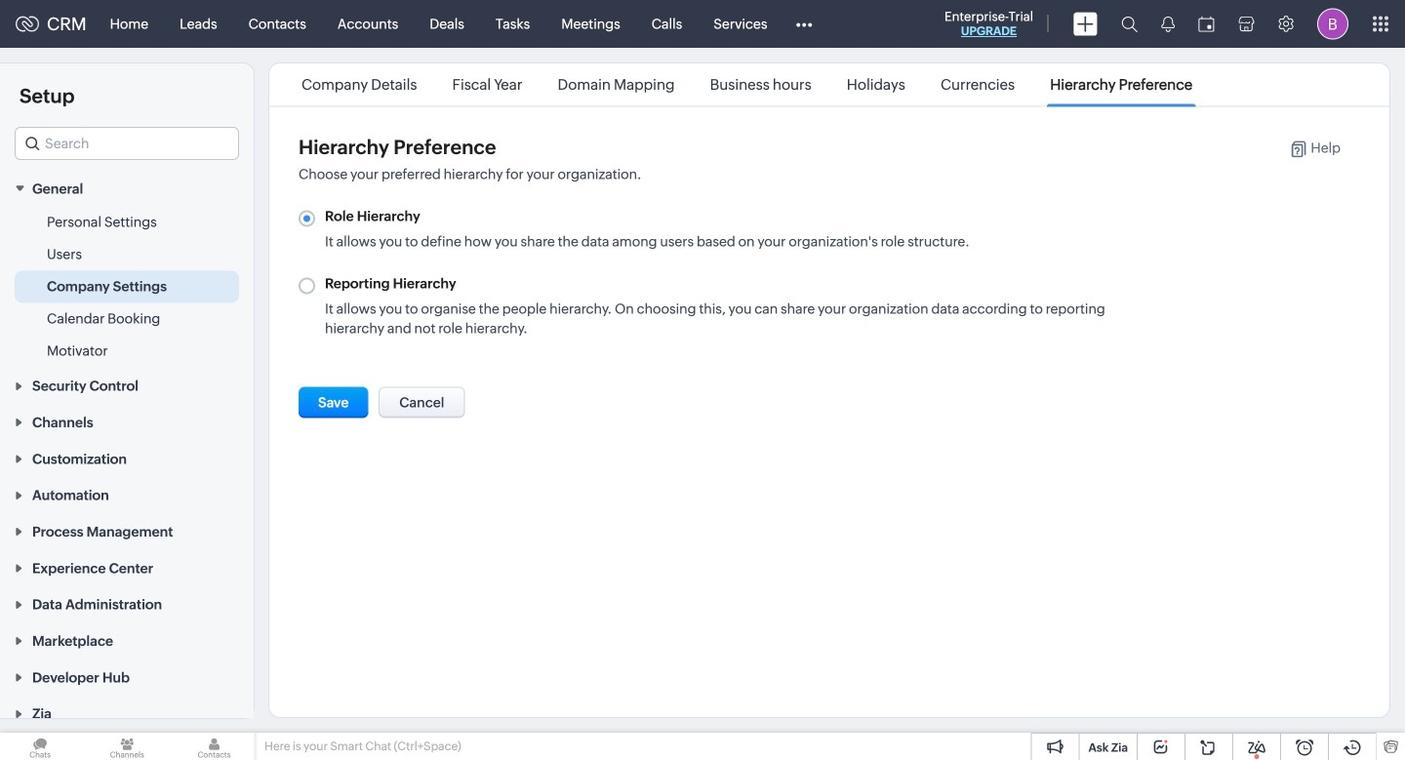 Task type: vqa. For each thing, say whether or not it's contained in the screenshot.
Profile image
yes



Task type: describe. For each thing, give the bounding box(es) containing it.
calendar image
[[1198, 16, 1215, 32]]

channels image
[[87, 733, 167, 760]]

profile image
[[1317, 8, 1349, 40]]

signals element
[[1149, 0, 1187, 48]]

search element
[[1109, 0, 1149, 48]]

profile element
[[1306, 0, 1360, 47]]

create menu image
[[1073, 12, 1098, 36]]

Search text field
[[16, 128, 238, 159]]



Task type: locate. For each thing, give the bounding box(es) containing it.
contacts image
[[174, 733, 254, 760]]

logo image
[[16, 16, 39, 32]]

chats image
[[0, 733, 80, 760]]

Other Modules field
[[783, 8, 825, 40]]

None button
[[299, 387, 368, 418], [379, 387, 465, 418], [299, 387, 368, 418], [379, 387, 465, 418]]

create menu element
[[1062, 0, 1109, 47]]

list
[[284, 63, 1210, 106]]

None field
[[15, 127, 239, 160]]

signals image
[[1161, 16, 1175, 32]]

search image
[[1121, 16, 1138, 32]]

region
[[0, 206, 254, 367]]



